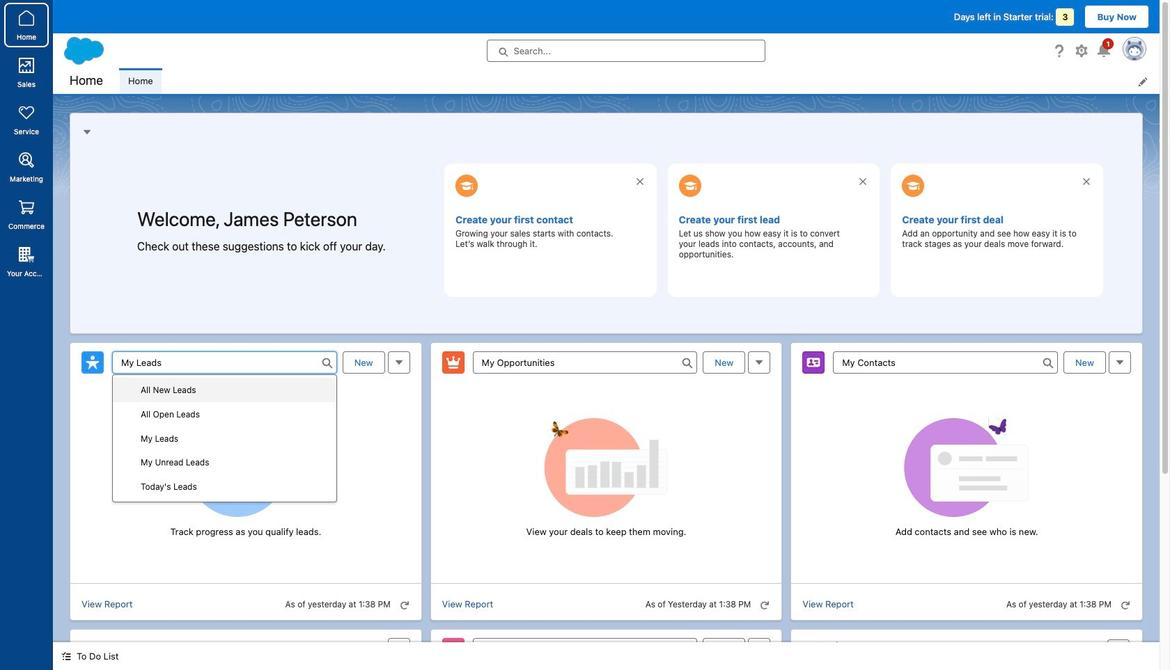 Task type: vqa. For each thing, say whether or not it's contained in the screenshot.
Select an Option TEXT BOX to the right
yes



Task type: locate. For each thing, give the bounding box(es) containing it.
list
[[120, 68, 1160, 94]]

group
[[113, 378, 336, 500]]

Select an Option text field
[[833, 351, 1058, 374]]

Select an Option text field
[[112, 351, 337, 374]]

text default image
[[61, 652, 71, 662]]



